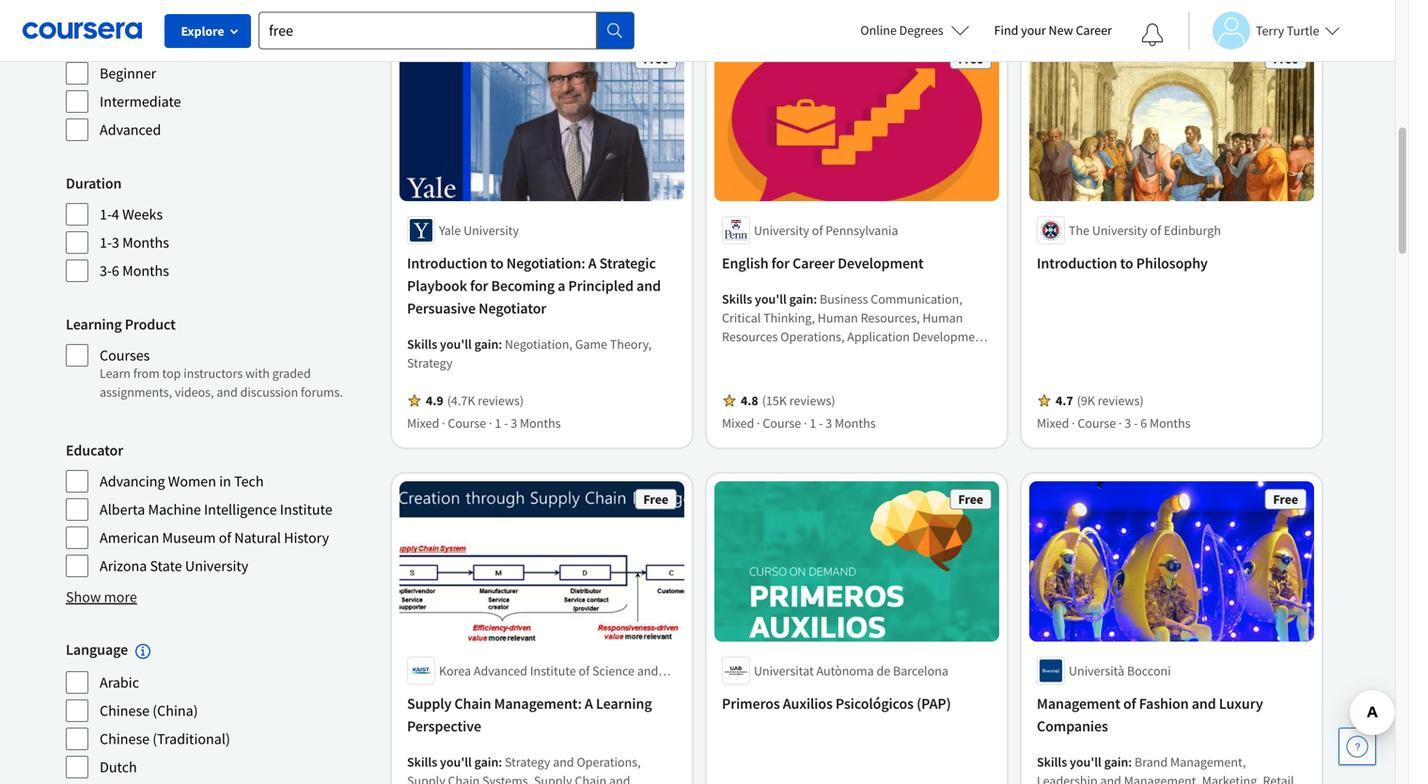 Task type: locate. For each thing, give the bounding box(es) containing it.
: left business
[[814, 290, 817, 307]]

bocconi
[[1127, 662, 1171, 679]]

you'll for management of fashion and luxury companies
[[1070, 753, 1102, 770]]

management up companies
[[1037, 694, 1121, 713]]

theory,
[[610, 336, 652, 353]]

1- up 3-
[[100, 233, 112, 252]]

1 introduction from the left
[[407, 254, 488, 273]]

mixed up beginner
[[100, 36, 137, 55]]

introduction to philosophy
[[1037, 254, 1208, 273]]

language group
[[66, 638, 373, 779]]

university right yale
[[464, 222, 519, 239]]

1 horizontal spatial 1
[[810, 415, 816, 431]]

alberta machine intelligence institute
[[100, 500, 333, 519]]

human down business
[[818, 309, 858, 326]]

introduction for introduction to negotiation: a strategic playbook for becoming a principled and persuasive negotiator
[[407, 254, 488, 273]]

terry
[[1256, 22, 1285, 39]]

autònoma
[[817, 662, 874, 679]]

3 reviews) from the left
[[1098, 392, 1144, 409]]

of inside korea advanced institute of science and technology(kaist)
[[579, 662, 590, 679]]

· down the 4.7
[[1072, 415, 1075, 431]]

and inside introduction to negotiation: a strategic playbook for becoming a principled and persuasive negotiator
[[637, 276, 661, 295]]

introduction down the
[[1037, 254, 1118, 273]]

· down 4.7 (9k reviews) on the right
[[1119, 415, 1122, 431]]

3-6 months
[[100, 261, 169, 280]]

forums.
[[301, 384, 343, 401]]

1- for 3
[[100, 233, 112, 252]]

of inside educator group
[[219, 528, 231, 547]]

1 vertical spatial a
[[585, 694, 593, 713]]

communication,
[[871, 290, 963, 307]]

course down the 4.8 (15k reviews)
[[763, 415, 801, 431]]

brand management, leadership and management, marketing, retai
[[1037, 753, 1295, 784]]

gain left brand
[[1104, 753, 1129, 770]]

a for strategic
[[588, 254, 597, 273]]

: down "negotiator"
[[499, 336, 502, 353]]

1-4 weeks
[[100, 205, 163, 224]]

introduction inside introduction to philosophy 'link'
[[1037, 254, 1118, 273]]

management inside management of fashion and luxury companies
[[1037, 694, 1121, 713]]

· down 4.8
[[757, 415, 760, 431]]

of left fashion
[[1124, 694, 1136, 713]]

learning down 'science'
[[596, 694, 652, 713]]

· down the 4.8 (15k reviews)
[[804, 415, 807, 431]]

course for introduction to negotiation: a strategic playbook for becoming a principled and persuasive negotiator
[[448, 415, 486, 431]]

2 chinese from the top
[[100, 729, 150, 748]]

advancing women in tech
[[100, 472, 264, 491]]

and inside learn from top instructors with graded assignments, videos, and discussion forums.
[[217, 384, 238, 401]]

0 horizontal spatial for
[[470, 276, 488, 295]]

skills you'll gain : for introduction to negotiation: a strategic playbook for becoming a principled and persuasive negotiator
[[407, 336, 505, 353]]

0 vertical spatial management
[[763, 347, 835, 364]]

1 1 from the left
[[495, 415, 501, 431]]

to inside introduction to negotiation: a strategic playbook for becoming a principled and persuasive negotiator
[[490, 254, 504, 273]]

1 chinese from the top
[[100, 701, 150, 720]]

1 to from the left
[[490, 254, 504, 273]]

0 horizontal spatial course
[[448, 415, 486, 431]]

3 course from the left
[[1078, 415, 1116, 431]]

reviews) up mixed · course · 3 - 6 months
[[1098, 392, 1144, 409]]

institute up management:
[[530, 662, 576, 679]]

2 reviews) from the left
[[790, 392, 836, 409]]

1- down "duration"
[[100, 205, 112, 224]]

introduction inside introduction to negotiation: a strategic playbook for becoming a principled and persuasive negotiator
[[407, 254, 488, 273]]

and down instructors
[[217, 384, 238, 401]]

1 horizontal spatial to
[[1120, 254, 1134, 273]]

mixed · course · 3 - 6 months
[[1037, 415, 1191, 431]]

·
[[442, 415, 445, 431], [489, 415, 492, 431], [757, 415, 760, 431], [804, 415, 807, 431], [1072, 415, 1075, 431], [1119, 415, 1122, 431]]

None search field
[[259, 12, 635, 49]]

skills
[[722, 290, 752, 307], [407, 336, 437, 353], [407, 753, 437, 770], [1037, 753, 1067, 770]]

mixed down 4.8
[[722, 415, 754, 431]]

1 horizontal spatial 6
[[1141, 415, 1147, 431]]

of down alberta machine intelligence institute
[[219, 528, 231, 547]]

gain for english
[[789, 290, 814, 307]]

advanced up technology(kaist)
[[474, 662, 528, 679]]

(china)
[[153, 701, 198, 720]]

human up development, on the right top
[[923, 309, 963, 326]]

course
[[448, 415, 486, 431], [763, 415, 801, 431], [1078, 415, 1116, 431]]

- down 4.7 (9k reviews) on the right
[[1134, 415, 1138, 431]]

0 horizontal spatial institute
[[280, 500, 333, 519]]

you'll down perspective
[[440, 753, 472, 770]]

skills you'll gain : up thinking,
[[722, 290, 820, 307]]

application
[[847, 328, 910, 345]]

career down university of pennsylvania
[[793, 254, 835, 273]]

reviews) for career
[[790, 392, 836, 409]]

duration group
[[66, 172, 373, 283]]

chinese down arabic
[[100, 701, 150, 720]]

institute up history
[[280, 500, 333, 519]]

months for 4.7 (9k reviews)
[[1150, 415, 1191, 431]]

0 vertical spatial institute
[[280, 500, 333, 519]]

1 1- from the top
[[100, 205, 112, 224]]

skills up leadership
[[1037, 753, 1067, 770]]

6 down 4.7 (9k reviews) on the right
[[1141, 415, 1147, 431]]

advanced inside korea advanced institute of science and technology(kaist)
[[474, 662, 528, 679]]

1 horizontal spatial mixed · course · 1 - 3 months
[[722, 415, 876, 431]]

free for management of fashion and luxury companies
[[1274, 491, 1299, 508]]

- down '4.9 (4.7k reviews)'
[[504, 415, 508, 431]]

thinking,
[[764, 309, 815, 326]]

6 down 1-3 months
[[112, 261, 119, 280]]

chinese up dutch
[[100, 729, 150, 748]]

you'll
[[755, 290, 787, 307], [440, 336, 472, 353], [440, 753, 472, 770], [1070, 753, 1102, 770]]

1 horizontal spatial career
[[1076, 22, 1112, 39]]

skills for management of fashion and luxury companies
[[1037, 753, 1067, 770]]

alberta
[[100, 500, 145, 519]]

mixed for 4.8 (15k reviews)
[[722, 415, 754, 431]]

1 down the 4.8 (15k reviews)
[[810, 415, 816, 431]]

1 down '4.9 (4.7k reviews)'
[[495, 415, 501, 431]]

0 vertical spatial 1-
[[100, 205, 112, 224]]

1 vertical spatial management
[[1037, 694, 1121, 713]]

management, down brand
[[1124, 772, 1200, 784]]

management of fashion and luxury companies
[[1037, 694, 1263, 736]]

you'll up strategy
[[440, 336, 472, 353]]

:
[[814, 290, 817, 307], [499, 336, 502, 353], [499, 753, 502, 770], [1129, 753, 1132, 770]]

2 mixed · course · 1 - 3 months from the left
[[722, 415, 876, 431]]

0 horizontal spatial management
[[763, 347, 835, 364]]

1 vertical spatial advanced
[[474, 662, 528, 679]]

management, up "marketing,"
[[1171, 753, 1246, 770]]

1 vertical spatial chinese
[[100, 729, 150, 748]]

assignments,
[[100, 384, 172, 401]]

reviews) right (15k
[[790, 392, 836, 409]]

3 down "4"
[[112, 233, 119, 252]]

mixed · course · 1 - 3 months down the 4.8 (15k reviews)
[[722, 415, 876, 431]]

course down (4.7k
[[448, 415, 486, 431]]

universitat
[[754, 662, 814, 679]]

1 horizontal spatial -
[[819, 415, 823, 431]]

skills you'll gain : for english for career development
[[722, 290, 820, 307]]

a inside introduction to negotiation: a strategic playbook for becoming a principled and persuasive negotiator
[[588, 254, 597, 273]]

free for english for career development
[[959, 50, 984, 67]]

1 reviews) from the left
[[478, 392, 524, 409]]

0 horizontal spatial 6
[[112, 261, 119, 280]]

università bocconi
[[1069, 662, 1171, 679]]

0 horizontal spatial 1
[[495, 415, 501, 431]]

beginner
[[100, 64, 156, 83]]

1 horizontal spatial management
[[1037, 694, 1121, 713]]

mixed down the 4.7
[[1037, 415, 1069, 431]]

1 course from the left
[[448, 415, 486, 431]]

3 down '4.9 (4.7k reviews)'
[[511, 415, 517, 431]]

negotiation, game theory, strategy
[[407, 336, 652, 371]]

of left 'science'
[[579, 662, 590, 679]]

4.7 (9k reviews)
[[1056, 392, 1144, 409]]

courses
[[100, 346, 150, 365]]

brand
[[1135, 753, 1168, 770]]

gain up thinking,
[[789, 290, 814, 307]]

2 to from the left
[[1120, 254, 1134, 273]]

0 horizontal spatial human
[[818, 309, 858, 326]]

to inside 'link'
[[1120, 254, 1134, 273]]

show
[[66, 588, 101, 607]]

primeros
[[722, 694, 780, 713]]

1 vertical spatial for
[[470, 276, 488, 295]]

1 vertical spatial 1-
[[100, 233, 112, 252]]

1 horizontal spatial human
[[923, 309, 963, 326]]

mixed inside the level group
[[100, 36, 137, 55]]

a down 'science'
[[585, 694, 593, 713]]

management down operations,
[[763, 347, 835, 364]]

2 1 from the left
[[810, 415, 816, 431]]

skills up critical
[[722, 290, 752, 307]]

career right new
[[1076, 22, 1112, 39]]

management
[[763, 347, 835, 364], [1037, 694, 1121, 713]]

months for 4.9 (4.7k reviews)
[[520, 415, 561, 431]]

1 horizontal spatial for
[[772, 254, 790, 273]]

2 horizontal spatial -
[[1134, 415, 1138, 431]]

for right english
[[772, 254, 790, 273]]

and right leadership
[[1101, 772, 1122, 784]]

6 · from the left
[[1119, 415, 1122, 431]]

show more button
[[66, 586, 137, 608]]

a inside supply chain management: a learning perspective
[[585, 694, 593, 713]]

0 horizontal spatial reviews)
[[478, 392, 524, 409]]

0 horizontal spatial to
[[490, 254, 504, 273]]

career
[[1076, 22, 1112, 39], [793, 254, 835, 273]]

level
[[66, 5, 99, 24]]

0 horizontal spatial advanced
[[100, 120, 161, 139]]

4.9 (4.7k reviews)
[[426, 392, 524, 409]]

university up english
[[754, 222, 810, 239]]

you'll up leadership
[[1070, 753, 1102, 770]]

and right 'science'
[[637, 662, 659, 679]]

6
[[112, 261, 119, 280], [1141, 415, 1147, 431]]

: left brand
[[1129, 753, 1132, 770]]

advanced down the intermediate
[[100, 120, 161, 139]]

technology(kaist)
[[439, 681, 543, 698]]

to up becoming
[[490, 254, 504, 273]]

business communication, critical thinking, human resources, human resources operations, application development, people management
[[722, 290, 990, 364]]

advanced
[[100, 120, 161, 139], [474, 662, 528, 679]]

and down strategic
[[637, 276, 661, 295]]

and
[[637, 276, 661, 295], [217, 384, 238, 401], [637, 662, 659, 679], [1192, 694, 1216, 713], [1101, 772, 1122, 784]]

for inside introduction to negotiation: a strategic playbook for becoming a principled and persuasive negotiator
[[470, 276, 488, 295]]

0 horizontal spatial mixed · course · 1 - 3 months
[[407, 415, 561, 431]]

1 horizontal spatial learning
[[596, 694, 652, 713]]

educator group
[[66, 439, 373, 578]]

1 horizontal spatial course
[[763, 415, 801, 431]]

- down the 4.8 (15k reviews)
[[819, 415, 823, 431]]

1 horizontal spatial advanced
[[474, 662, 528, 679]]

information about this filter group image
[[136, 644, 151, 659]]

introduction up playbook
[[407, 254, 488, 273]]

you'll up thinking,
[[755, 290, 787, 307]]

0 vertical spatial advanced
[[100, 120, 161, 139]]

1 vertical spatial learning
[[596, 694, 652, 713]]

machine
[[148, 500, 201, 519]]

a
[[588, 254, 597, 273], [585, 694, 593, 713]]

3 down 4.7 (9k reviews) on the right
[[1125, 415, 1131, 431]]

korea
[[439, 662, 471, 679]]

0 horizontal spatial introduction
[[407, 254, 488, 273]]

skills you'll gain : up leadership
[[1037, 753, 1135, 770]]

(4.7k
[[447, 392, 475, 409]]

months for 4.8 (15k reviews)
[[835, 415, 876, 431]]

3 · from the left
[[757, 415, 760, 431]]

advanced inside the level group
[[100, 120, 161, 139]]

2 horizontal spatial reviews)
[[1098, 392, 1144, 409]]

psicológicos
[[836, 694, 914, 713]]

introduction to philosophy link
[[1037, 252, 1307, 274]]

to down the university of edinburgh
[[1120, 254, 1134, 273]]

intelligence
[[204, 500, 277, 519]]

english for career development
[[722, 254, 924, 273]]

1 vertical spatial management,
[[1124, 772, 1200, 784]]

1 mixed · course · 1 - 3 months from the left
[[407, 415, 561, 431]]

skills you'll gain : down perspective
[[407, 753, 505, 770]]

1 horizontal spatial institute
[[530, 662, 576, 679]]

1 - from the left
[[504, 415, 508, 431]]

0 vertical spatial for
[[772, 254, 790, 273]]

2 - from the left
[[819, 415, 823, 431]]

1 vertical spatial institute
[[530, 662, 576, 679]]

skills you'll gain : for management of fashion and luxury companies
[[1037, 753, 1135, 770]]

learning up courses
[[66, 315, 122, 334]]

you'll for english for career development
[[755, 290, 787, 307]]

skills up strategy
[[407, 336, 437, 353]]

1 horizontal spatial reviews)
[[790, 392, 836, 409]]

1 vertical spatial 6
[[1141, 415, 1147, 431]]

2 horizontal spatial course
[[1078, 415, 1116, 431]]

university
[[464, 222, 519, 239], [754, 222, 810, 239], [1093, 222, 1148, 239], [185, 557, 249, 575]]

learn
[[100, 365, 131, 382]]

0 horizontal spatial learning
[[66, 315, 122, 334]]

and left luxury at the bottom of the page
[[1192, 694, 1216, 713]]

and inside korea advanced institute of science and technology(kaist)
[[637, 662, 659, 679]]

2 introduction from the left
[[1037, 254, 1118, 273]]

1 horizontal spatial introduction
[[1037, 254, 1118, 273]]

mixed · course · 1 - 3 months down '4.9 (4.7k reviews)'
[[407, 415, 561, 431]]

2 course from the left
[[763, 415, 801, 431]]

0 vertical spatial learning
[[66, 315, 122, 334]]

supply
[[407, 694, 452, 713]]

chinese for chinese (china)
[[100, 701, 150, 720]]

gain down "negotiator"
[[474, 336, 499, 353]]

· down '4.9 (4.7k reviews)'
[[489, 415, 492, 431]]

0 horizontal spatial career
[[793, 254, 835, 273]]

4 · from the left
[[804, 415, 807, 431]]

learn from top instructors with graded assignments, videos, and discussion forums.
[[100, 365, 343, 401]]

0 vertical spatial 6
[[112, 261, 119, 280]]

for up "negotiator"
[[470, 276, 488, 295]]

pennsylvania
[[826, 222, 898, 239]]

course down 4.7 (9k reviews) on the right
[[1078, 415, 1116, 431]]

(pap)
[[917, 694, 951, 713]]

skills you'll gain : up strategy
[[407, 336, 505, 353]]

show more
[[66, 588, 137, 607]]

· down 4.9
[[442, 415, 445, 431]]

1 for career
[[810, 415, 816, 431]]

mixed down 4.9
[[407, 415, 439, 431]]

università
[[1069, 662, 1125, 679]]

introduction
[[407, 254, 488, 273], [1037, 254, 1118, 273]]

primeros auxilios psicológicos (pap) link
[[722, 692, 992, 715]]

degrees
[[900, 22, 944, 39]]

1 · from the left
[[442, 415, 445, 431]]

advancing
[[100, 472, 165, 491]]

reviews) right (4.7k
[[478, 392, 524, 409]]

0 vertical spatial a
[[588, 254, 597, 273]]

2 1- from the top
[[100, 233, 112, 252]]

a up principled
[[588, 254, 597, 273]]

resources,
[[861, 309, 920, 326]]

reviews) for negotiation:
[[478, 392, 524, 409]]

(traditional)
[[153, 729, 230, 748]]

university down american museum of natural history
[[185, 557, 249, 575]]

0 vertical spatial chinese
[[100, 701, 150, 720]]

0 horizontal spatial -
[[504, 415, 508, 431]]



Task type: describe. For each thing, give the bounding box(es) containing it.
museum
[[162, 528, 216, 547]]

learning inside group
[[66, 315, 122, 334]]

universitat autònoma de barcelona
[[754, 662, 949, 679]]

: for english
[[814, 290, 817, 307]]

yale
[[439, 222, 461, 239]]

online
[[861, 22, 897, 39]]

chinese (traditional)
[[100, 729, 230, 748]]

more
[[104, 588, 137, 607]]

introduction for introduction to philosophy
[[1037, 254, 1118, 273]]

of up english for career development
[[812, 222, 823, 239]]

introduction to negotiation: a strategic playbook for becoming a principled and persuasive negotiator
[[407, 254, 661, 318]]

4.7
[[1056, 392, 1074, 409]]

a for learning
[[585, 694, 593, 713]]

gain down perspective
[[474, 753, 499, 770]]

1 for negotiation:
[[495, 415, 501, 431]]

negotiator
[[479, 299, 547, 318]]

of inside management of fashion and luxury companies
[[1124, 694, 1136, 713]]

weeks
[[122, 205, 163, 224]]

yale university
[[439, 222, 519, 239]]

skills for english for career development
[[722, 290, 752, 307]]

show notifications image
[[1142, 24, 1164, 46]]

level group
[[66, 3, 373, 142]]

- for career
[[819, 415, 823, 431]]

2 human from the left
[[923, 309, 963, 326]]

skills down perspective
[[407, 753, 437, 770]]

marketing,
[[1202, 772, 1261, 784]]

to for negotiation:
[[490, 254, 504, 273]]

and inside management of fashion and luxury companies
[[1192, 694, 1216, 713]]

dutch
[[100, 758, 137, 776]]

- for negotiation:
[[504, 415, 508, 431]]

to for philosophy
[[1120, 254, 1134, 273]]

3 down the 4.8 (15k reviews)
[[826, 415, 832, 431]]

3 inside duration group
[[112, 233, 119, 252]]

chinese for chinese (traditional)
[[100, 729, 150, 748]]

from
[[133, 365, 160, 382]]

gain for introduction
[[474, 336, 499, 353]]

find your new career link
[[985, 19, 1122, 42]]

management inside 'business communication, critical thinking, human resources, human resources operations, application development, people management'
[[763, 347, 835, 364]]

1 human from the left
[[818, 309, 858, 326]]

mixed for 4.9 (4.7k reviews)
[[407, 415, 439, 431]]

game
[[575, 336, 608, 353]]

1-3 months
[[100, 233, 169, 252]]

companies
[[1037, 717, 1108, 736]]

explore
[[181, 23, 224, 39]]

free for introduction to negotiation: a strategic playbook for becoming a principled and persuasive negotiator
[[644, 50, 669, 67]]

leadership
[[1037, 772, 1098, 784]]

primeros auxilios psicológicos (pap)
[[722, 694, 951, 713]]

2 · from the left
[[489, 415, 492, 431]]

auxilios
[[783, 694, 833, 713]]

management of fashion and luxury companies link
[[1037, 692, 1307, 738]]

learning inside supply chain management: a learning perspective
[[596, 694, 652, 713]]

university up introduction to philosophy
[[1093, 222, 1148, 239]]

becoming
[[491, 276, 555, 295]]

university of pennsylvania
[[754, 222, 898, 239]]

0 vertical spatial career
[[1076, 22, 1112, 39]]

you'll for introduction to negotiation: a strategic playbook for becoming a principled and persuasive negotiator
[[440, 336, 472, 353]]

chain
[[455, 694, 491, 713]]

terry turtle
[[1256, 22, 1320, 39]]

supply chain management: a learning perspective
[[407, 694, 652, 736]]

What do you want to learn? text field
[[259, 12, 597, 49]]

course for english for career development
[[763, 415, 801, 431]]

gain for management
[[1104, 753, 1129, 770]]

luxury
[[1219, 694, 1263, 713]]

coursera image
[[23, 15, 142, 45]]

the
[[1069, 222, 1090, 239]]

0 vertical spatial management,
[[1171, 753, 1246, 770]]

american
[[100, 528, 159, 547]]

6 inside duration group
[[112, 261, 119, 280]]

arizona
[[100, 557, 147, 575]]

help center image
[[1347, 735, 1369, 758]]

and inside brand management, leadership and management, marketing, retai
[[1101, 772, 1122, 784]]

1 vertical spatial career
[[793, 254, 835, 273]]

4
[[112, 205, 119, 224]]

korea advanced institute of science and technology(kaist)
[[439, 662, 659, 698]]

duration
[[66, 174, 122, 193]]

introduction to negotiation: a strategic playbook for becoming a principled and persuasive negotiator link
[[407, 252, 677, 320]]

learning product
[[66, 315, 176, 334]]

skills for introduction to negotiation: a strategic playbook for becoming a principled and persuasive negotiator
[[407, 336, 437, 353]]

operations,
[[781, 328, 845, 345]]

free for introduction to philosophy
[[1274, 50, 1299, 67]]

science
[[592, 662, 635, 679]]

de
[[877, 662, 891, 679]]

barcelona
[[893, 662, 949, 679]]

management:
[[494, 694, 582, 713]]

women
[[168, 472, 216, 491]]

supply chain management: a learning perspective link
[[407, 692, 677, 738]]

playbook
[[407, 276, 467, 295]]

discussion
[[240, 384, 298, 401]]

of up introduction to philosophy 'link'
[[1151, 222, 1162, 239]]

4.8 (15k reviews)
[[741, 392, 836, 409]]

educator
[[66, 441, 123, 460]]

resources
[[722, 328, 778, 345]]

development
[[838, 254, 924, 273]]

institute inside korea advanced institute of science and technology(kaist)
[[530, 662, 576, 679]]

: down supply chain management: a learning perspective at the bottom of the page
[[499, 753, 502, 770]]

5 · from the left
[[1072, 415, 1075, 431]]

terry turtle button
[[1189, 12, 1340, 49]]

instructors
[[184, 365, 243, 382]]

free for supply chain management: a learning perspective
[[644, 491, 669, 508]]

mixed for 4.7 (9k reviews)
[[1037, 415, 1069, 431]]

mixed · course · 1 - 3 months for to
[[407, 415, 561, 431]]

fashion
[[1139, 694, 1189, 713]]

find your new career
[[995, 22, 1112, 39]]

find
[[995, 22, 1019, 39]]

history
[[284, 528, 329, 547]]

: for management
[[1129, 753, 1132, 770]]

product
[[125, 315, 176, 334]]

your
[[1021, 22, 1046, 39]]

institute inside educator group
[[280, 500, 333, 519]]

perspective
[[407, 717, 481, 736]]

arabic
[[100, 673, 139, 692]]

university inside educator group
[[185, 557, 249, 575]]

3-
[[100, 261, 112, 280]]

persuasive
[[407, 299, 476, 318]]

: for introduction
[[499, 336, 502, 353]]

4.8
[[741, 392, 759, 409]]

business
[[820, 290, 868, 307]]

3 - from the left
[[1134, 415, 1138, 431]]

learning product group
[[66, 313, 373, 409]]

principled
[[568, 276, 634, 295]]

intermediate
[[100, 92, 181, 111]]

natural
[[234, 528, 281, 547]]

arizona state university
[[100, 557, 249, 575]]

people
[[722, 347, 760, 364]]

english for career development link
[[722, 252, 992, 274]]

mixed · course · 1 - 3 months for for
[[722, 415, 876, 431]]

development,
[[913, 328, 990, 345]]

1- for 4
[[100, 205, 112, 224]]

with
[[245, 365, 270, 382]]

english
[[722, 254, 769, 273]]

negotiation:
[[507, 254, 585, 273]]

chinese (china)
[[100, 701, 198, 720]]



Task type: vqa. For each thing, say whether or not it's contained in the screenshot.
on within the executive msc program is shorter, to allow applicants to fast-track their learning based on prior knowledge gained through experience. the msc program provides greater opportunities for applicants to acquire key managerial and leadership skills.
no



